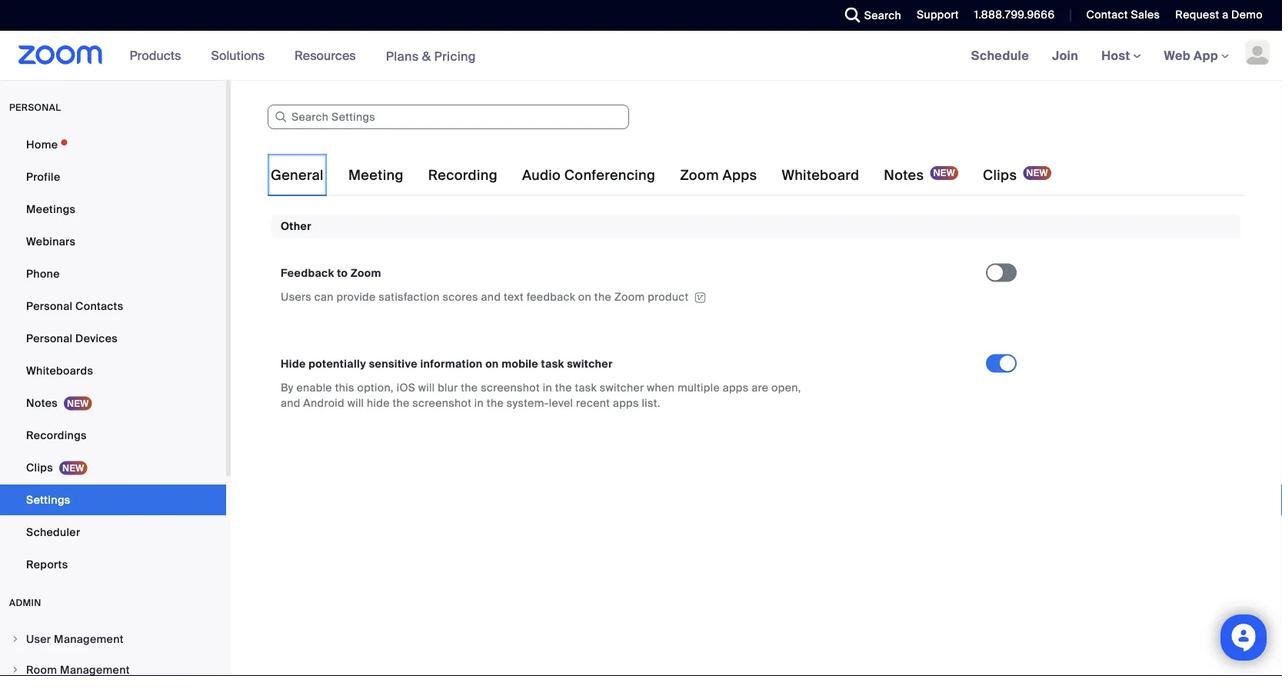 Task type: locate. For each thing, give the bounding box(es) containing it.
zoom left product
[[614, 290, 645, 304]]

hide
[[281, 357, 306, 371]]

clips link
[[0, 452, 226, 483]]

the right blur
[[461, 381, 478, 395]]

will right ios
[[418, 381, 435, 395]]

0 vertical spatial clips
[[983, 167, 1017, 184]]

zoom left apps
[[680, 167, 719, 184]]

personal for personal devices
[[26, 331, 73, 345]]

task inside by enable this option, ios will blur the screenshot in the task switcher when multiple apps are open, and android will hide the screenshot in the system-level recent apps list.
[[575, 381, 597, 395]]

recordings link
[[0, 420, 226, 451]]

&
[[422, 48, 431, 64]]

option,
[[357, 381, 394, 395]]

personal down phone
[[26, 299, 73, 313]]

meetings
[[26, 202, 76, 216]]

zoom right the to
[[351, 266, 381, 280]]

product
[[648, 290, 689, 304]]

1 vertical spatial right image
[[11, 665, 20, 675]]

1 vertical spatial screenshot
[[413, 396, 472, 410]]

1 horizontal spatial on
[[578, 290, 592, 304]]

1 horizontal spatial in
[[543, 381, 552, 395]]

profile picture image
[[1245, 40, 1270, 65]]

1 horizontal spatial notes
[[884, 167, 924, 184]]

hide
[[367, 396, 390, 410]]

in up level
[[543, 381, 552, 395]]

management
[[54, 632, 124, 646]]

personal inside personal contacts 'link'
[[26, 299, 73, 313]]

users can provide satisfaction scores and text feedback on the zoom product application
[[281, 290, 819, 305]]

2 personal from the top
[[26, 331, 73, 345]]

notes link
[[0, 388, 226, 418]]

0 vertical spatial will
[[418, 381, 435, 395]]

phone
[[26, 267, 60, 281]]

task right the mobile
[[541, 357, 564, 371]]

0 horizontal spatial clips
[[26, 460, 53, 475]]

task up recent
[[575, 381, 597, 395]]

1 personal from the top
[[26, 299, 73, 313]]

solutions
[[211, 47, 265, 63]]

scheduler
[[26, 525, 80, 539]]

personal up the whiteboards
[[26, 331, 73, 345]]

task
[[541, 357, 564, 371], [575, 381, 597, 395]]

meeting
[[348, 167, 404, 184]]

on
[[578, 290, 592, 304], [485, 357, 499, 371]]

right image left user
[[11, 635, 20, 644]]

contact
[[1087, 8, 1128, 22]]

1 vertical spatial and
[[281, 396, 300, 410]]

phone link
[[0, 258, 226, 289]]

request a demo link
[[1164, 0, 1282, 31], [1176, 8, 1263, 22]]

the left system-
[[487, 396, 504, 410]]

home link
[[0, 129, 226, 160]]

other
[[281, 219, 311, 233]]

banner
[[0, 31, 1282, 81]]

tabs of my account settings page tab list
[[268, 154, 1055, 197]]

apps left list.
[[613, 396, 639, 410]]

the up level
[[555, 381, 572, 395]]

recent
[[576, 396, 610, 410]]

and down by
[[281, 396, 300, 410]]

notes inside tabs of my account settings page tab list
[[884, 167, 924, 184]]

web app button
[[1164, 47, 1229, 63]]

products
[[130, 47, 181, 63]]

personal inside "personal devices" link
[[26, 331, 73, 345]]

2 horizontal spatial zoom
[[680, 167, 719, 184]]

will down this at left
[[347, 396, 364, 410]]

notes inside personal menu menu
[[26, 396, 58, 410]]

1 horizontal spatial zoom
[[614, 290, 645, 304]]

admin
[[9, 597, 41, 609]]

this
[[335, 381, 354, 395]]

feedback
[[527, 290, 575, 304]]

banner containing products
[[0, 31, 1282, 81]]

personal contacts
[[26, 299, 123, 313]]

solutions button
[[211, 31, 272, 80]]

right image down admin
[[11, 665, 20, 675]]

1 vertical spatial on
[[485, 357, 499, 371]]

1 horizontal spatial screenshot
[[481, 381, 540, 395]]

conferencing
[[564, 167, 656, 184]]

home
[[26, 137, 58, 152]]

menu item
[[0, 655, 226, 676]]

1 vertical spatial task
[[575, 381, 597, 395]]

0 horizontal spatial apps
[[613, 396, 639, 410]]

screenshot down blur
[[413, 396, 472, 410]]

0 horizontal spatial task
[[541, 357, 564, 371]]

join
[[1052, 47, 1079, 63]]

meetings link
[[0, 194, 226, 225]]

schedule
[[971, 47, 1029, 63]]

0 horizontal spatial in
[[475, 396, 484, 410]]

and left text in the left of the page
[[481, 290, 501, 304]]

1 horizontal spatial clips
[[983, 167, 1017, 184]]

contact sales
[[1087, 8, 1160, 22]]

clips inside tabs of my account settings page tab list
[[983, 167, 1017, 184]]

devices
[[75, 331, 118, 345]]

personal contacts link
[[0, 291, 226, 322]]

the right feedback
[[594, 290, 612, 304]]

admin menu menu
[[0, 625, 226, 676]]

plans & pricing
[[386, 48, 476, 64]]

0 vertical spatial personal
[[26, 299, 73, 313]]

in down information
[[475, 396, 484, 410]]

other element
[[272, 215, 1242, 430]]

level
[[549, 396, 573, 410]]

1 horizontal spatial will
[[418, 381, 435, 395]]

0 vertical spatial right image
[[11, 635, 20, 644]]

1 horizontal spatial task
[[575, 381, 597, 395]]

1 vertical spatial notes
[[26, 396, 58, 410]]

in
[[543, 381, 552, 395], [475, 396, 484, 410]]

0 vertical spatial notes
[[884, 167, 924, 184]]

contact sales link
[[1075, 0, 1164, 31], [1087, 8, 1160, 22]]

the
[[594, 290, 612, 304], [461, 381, 478, 395], [555, 381, 572, 395], [393, 396, 410, 410], [487, 396, 504, 410]]

when
[[647, 381, 675, 395]]

personal menu menu
[[0, 129, 226, 582]]

on left the mobile
[[485, 357, 499, 371]]

0 vertical spatial on
[[578, 290, 592, 304]]

1 vertical spatial switcher
[[600, 381, 644, 395]]

screenshot up system-
[[481, 381, 540, 395]]

0 horizontal spatial screenshot
[[413, 396, 472, 410]]

by enable this option, ios will blur the screenshot in the task switcher when multiple apps are open, and android will hide the screenshot in the system-level recent apps list.
[[281, 381, 801, 410]]

are
[[752, 381, 769, 395]]

0 vertical spatial and
[[481, 290, 501, 304]]

0 horizontal spatial zoom
[[351, 266, 381, 280]]

1 vertical spatial personal
[[26, 331, 73, 345]]

clips
[[983, 167, 1017, 184], [26, 460, 53, 475]]

0 vertical spatial in
[[543, 381, 552, 395]]

1 vertical spatial will
[[347, 396, 364, 410]]

on right feedback
[[578, 290, 592, 304]]

apps left are
[[723, 381, 749, 395]]

1.888.799.9666
[[974, 8, 1055, 22]]

profile link
[[0, 162, 226, 192]]

0 horizontal spatial and
[[281, 396, 300, 410]]

1 right image from the top
[[11, 635, 20, 644]]

resources
[[295, 47, 356, 63]]

will
[[418, 381, 435, 395], [347, 396, 364, 410]]

mobile
[[502, 357, 538, 371]]

2 vertical spatial zoom
[[614, 290, 645, 304]]

sensitive
[[369, 357, 418, 371]]

support
[[917, 8, 959, 22]]

apps
[[723, 381, 749, 395], [613, 396, 639, 410]]

whiteboards
[[26, 363, 93, 378]]

on inside application
[[578, 290, 592, 304]]

audio conferencing
[[522, 167, 656, 184]]

zoom inside tabs of my account settings page tab list
[[680, 167, 719, 184]]

right image
[[11, 635, 20, 644], [11, 665, 20, 675]]

recordings
[[26, 428, 87, 442]]

1.888.799.9666 button
[[963, 0, 1059, 31], [974, 8, 1055, 22]]

0 horizontal spatial notes
[[26, 396, 58, 410]]

sales
[[1131, 8, 1160, 22]]

reports
[[26, 557, 68, 572]]

0 vertical spatial zoom
[[680, 167, 719, 184]]

and inside application
[[481, 290, 501, 304]]

0 vertical spatial apps
[[723, 381, 749, 395]]

zoom logo image
[[18, 45, 103, 65]]

a
[[1222, 8, 1229, 22]]

1 horizontal spatial and
[[481, 290, 501, 304]]

screenshot
[[481, 381, 540, 395], [413, 396, 472, 410]]

1 vertical spatial clips
[[26, 460, 53, 475]]

scores
[[443, 290, 478, 304]]

1 horizontal spatial apps
[[723, 381, 749, 395]]

audio
[[522, 167, 561, 184]]



Task type: vqa. For each thing, say whether or not it's contained in the screenshot.
USER PHOTO
no



Task type: describe. For each thing, give the bounding box(es) containing it.
contacts
[[75, 299, 123, 313]]

zoom apps
[[680, 167, 757, 184]]

list.
[[642, 396, 660, 410]]

schedule link
[[960, 31, 1041, 80]]

0 vertical spatial screenshot
[[481, 381, 540, 395]]

by
[[281, 381, 294, 395]]

user
[[26, 632, 51, 646]]

the inside application
[[594, 290, 612, 304]]

Search Settings text field
[[268, 105, 629, 129]]

general
[[271, 167, 324, 184]]

whiteboards link
[[0, 355, 226, 386]]

0 horizontal spatial on
[[485, 357, 499, 371]]

can
[[314, 290, 334, 304]]

feedback to zoom
[[281, 266, 381, 280]]

android
[[303, 396, 345, 410]]

switcher inside by enable this option, ios will blur the screenshot in the task switcher when multiple apps are open, and android will hide the screenshot in the system-level recent apps list.
[[600, 381, 644, 395]]

user management
[[26, 632, 124, 646]]

right image inside 'user management' menu item
[[11, 635, 20, 644]]

reports link
[[0, 549, 226, 580]]

users
[[281, 290, 312, 304]]

search
[[864, 8, 902, 22]]

and inside by enable this option, ios will blur the screenshot in the task switcher when multiple apps are open, and android will hide the screenshot in the system-level recent apps list.
[[281, 396, 300, 410]]

text
[[504, 290, 524, 304]]

host
[[1102, 47, 1134, 63]]

personal devices
[[26, 331, 118, 345]]

whiteboard
[[782, 167, 859, 184]]

personal for personal contacts
[[26, 299, 73, 313]]

webinars
[[26, 234, 76, 248]]

web app
[[1164, 47, 1218, 63]]

system-
[[507, 396, 549, 410]]

1 vertical spatial zoom
[[351, 266, 381, 280]]

host button
[[1102, 47, 1141, 63]]

to
[[337, 266, 348, 280]]

user management menu item
[[0, 625, 226, 654]]

0 horizontal spatial will
[[347, 396, 364, 410]]

webinars link
[[0, 226, 226, 257]]

enable
[[297, 381, 332, 395]]

0 vertical spatial task
[[541, 357, 564, 371]]

search button
[[834, 0, 905, 31]]

personal
[[9, 102, 61, 113]]

1 vertical spatial apps
[[613, 396, 639, 410]]

apps
[[723, 167, 757, 184]]

multiple
[[678, 381, 720, 395]]

personal devices link
[[0, 323, 226, 354]]

settings
[[26, 493, 70, 507]]

join link
[[1041, 31, 1090, 80]]

feedback
[[281, 266, 334, 280]]

1 vertical spatial in
[[475, 396, 484, 410]]

meetings navigation
[[960, 31, 1282, 81]]

plans
[[386, 48, 419, 64]]

clips inside "link"
[[26, 460, 53, 475]]

zoom inside application
[[614, 290, 645, 304]]

web
[[1164, 47, 1191, 63]]

satisfaction
[[379, 290, 440, 304]]

settings link
[[0, 485, 226, 515]]

0 vertical spatial switcher
[[567, 357, 613, 371]]

hide potentially sensitive information on mobile task switcher
[[281, 357, 613, 371]]

request
[[1176, 8, 1220, 22]]

app
[[1194, 47, 1218, 63]]

ios
[[397, 381, 415, 395]]

profile
[[26, 170, 60, 184]]

potentially
[[309, 357, 366, 371]]

resources button
[[295, 31, 363, 80]]

blur
[[438, 381, 458, 395]]

pricing
[[434, 48, 476, 64]]

recording
[[428, 167, 498, 184]]

users can provide satisfaction scores and text feedback on the zoom product
[[281, 290, 689, 304]]

2 right image from the top
[[11, 665, 20, 675]]

request a demo
[[1176, 8, 1263, 22]]

support version for feedback to zoom image
[[693, 292, 708, 303]]

information
[[420, 357, 483, 371]]

open,
[[772, 381, 801, 395]]

scheduler link
[[0, 517, 226, 548]]

the down ios
[[393, 396, 410, 410]]

demo
[[1232, 8, 1263, 22]]

provide
[[337, 290, 376, 304]]

product information navigation
[[118, 31, 488, 81]]



